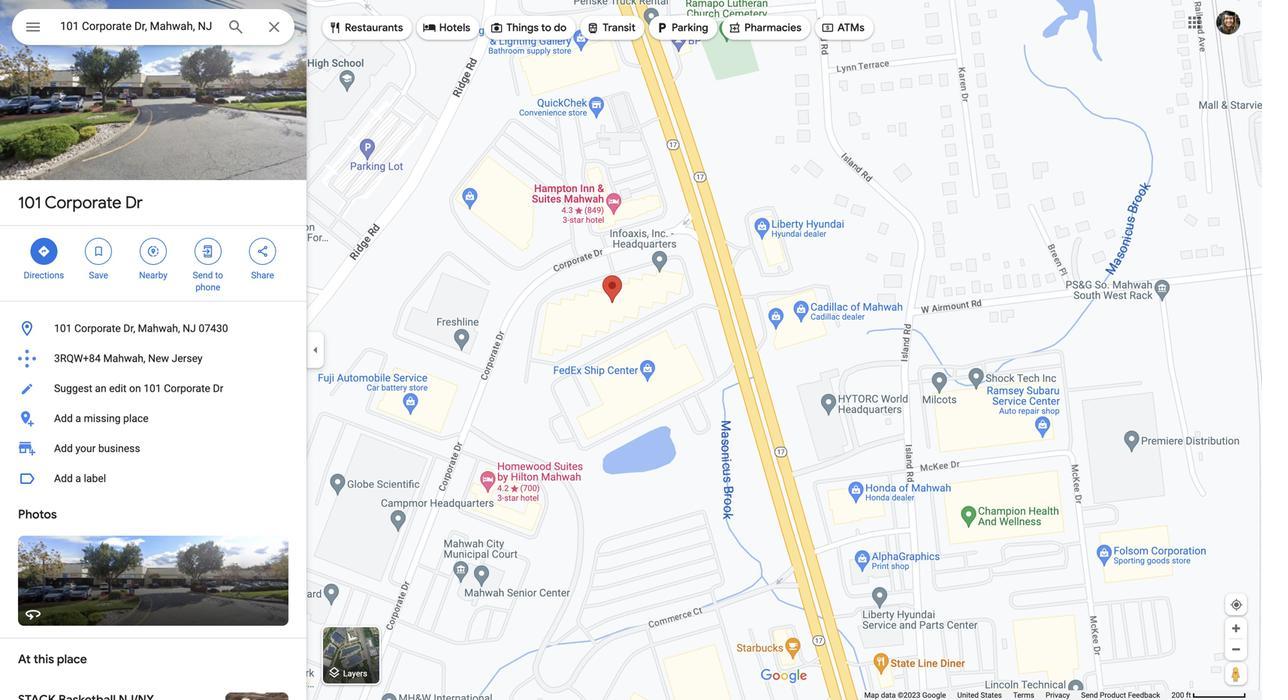 Task type: vqa. For each thing, say whether or not it's contained in the screenshot.
first 1 stop from the bottom
no



Task type: locate. For each thing, give the bounding box(es) containing it.
101 right on at the bottom left
[[144, 383, 161, 395]]

 pharmacies
[[728, 20, 802, 36]]

corporate for dr,
[[74, 323, 121, 335]]

terms
[[1013, 692, 1034, 701]]

0 vertical spatial to
[[541, 21, 551, 35]]

add a missing place button
[[0, 404, 307, 434]]

place inside button
[[123, 413, 148, 425]]


[[92, 243, 105, 260]]

dr
[[125, 192, 143, 213], [213, 383, 223, 395]]

2 vertical spatial add
[[54, 473, 73, 485]]

send product feedback button
[[1081, 691, 1160, 701]]

to left do
[[541, 21, 551, 35]]

1 horizontal spatial send
[[1081, 692, 1098, 701]]

nj
[[183, 323, 196, 335]]

dr down 07430
[[213, 383, 223, 395]]

1 vertical spatial corporate
[[74, 323, 121, 335]]

dr up actions for 101 corporate dr region
[[125, 192, 143, 213]]

0 vertical spatial 101
[[18, 192, 41, 213]]

mahwah,
[[138, 323, 180, 335], [103, 353, 145, 365]]

0 vertical spatial add
[[54, 413, 73, 425]]

add down suggest
[[54, 413, 73, 425]]


[[423, 20, 436, 36]]

missing
[[84, 413, 121, 425]]

an
[[95, 383, 106, 395]]

mahwah, inside 101 corporate dr, mahwah, nj 07430 button
[[138, 323, 180, 335]]

1 vertical spatial to
[[215, 270, 223, 281]]

mahwah, right dr,
[[138, 323, 180, 335]]

footer
[[864, 691, 1172, 701]]

1 a from the top
[[75, 413, 81, 425]]

101 corporate dr main content
[[0, 0, 307, 701]]

united states
[[957, 692, 1002, 701]]

2 vertical spatial corporate
[[164, 383, 210, 395]]

corporate inside 'button'
[[164, 383, 210, 395]]

send inside button
[[1081, 692, 1098, 701]]

send up phone
[[193, 270, 213, 281]]

send left product on the right of page
[[1081, 692, 1098, 701]]

0 vertical spatial a
[[75, 413, 81, 425]]

add left label
[[54, 473, 73, 485]]

1 vertical spatial 101
[[54, 323, 72, 335]]

data
[[881, 692, 896, 701]]

corporate left dr,
[[74, 323, 121, 335]]

add inside button
[[54, 413, 73, 425]]

a
[[75, 413, 81, 425], [75, 473, 81, 485]]

new
[[148, 353, 169, 365]]

footer inside google maps element
[[864, 691, 1172, 701]]

add your business link
[[0, 434, 307, 464]]

send to phone
[[193, 270, 223, 293]]

jersey
[[172, 353, 203, 365]]

map data ©2023 google
[[864, 692, 946, 701]]

footer containing map data ©2023 google
[[864, 691, 1172, 701]]

this
[[33, 652, 54, 668]]

a left label
[[75, 473, 81, 485]]

label
[[84, 473, 106, 485]]

place right this
[[57, 652, 87, 668]]

1 vertical spatial add
[[54, 443, 73, 455]]

1 vertical spatial mahwah,
[[103, 353, 145, 365]]

to up phone
[[215, 270, 223, 281]]

101 up 3rqw+84
[[54, 323, 72, 335]]

2 add from the top
[[54, 443, 73, 455]]

mahwah, down dr,
[[103, 353, 145, 365]]

place
[[123, 413, 148, 425], [57, 652, 87, 668]]

restaurants
[[345, 21, 403, 35]]

privacy
[[1046, 692, 1070, 701]]

corporate down jersey
[[164, 383, 210, 395]]

101 inside button
[[54, 323, 72, 335]]

corporate
[[45, 192, 121, 213], [74, 323, 121, 335], [164, 383, 210, 395]]

corporate up ''
[[45, 192, 121, 213]]

a inside button
[[75, 413, 81, 425]]

 atms
[[821, 20, 865, 36]]

a left missing
[[75, 413, 81, 425]]

hotels
[[439, 21, 470, 35]]


[[201, 243, 215, 260]]

1 horizontal spatial 101
[[54, 323, 72, 335]]

1 horizontal spatial to
[[541, 21, 551, 35]]

dr inside 'button'
[[213, 383, 223, 395]]

at
[[18, 652, 31, 668]]

a for missing
[[75, 413, 81, 425]]

1 vertical spatial send
[[1081, 692, 1098, 701]]

add
[[54, 413, 73, 425], [54, 443, 73, 455], [54, 473, 73, 485]]

101 for 101 corporate dr, mahwah, nj 07430
[[54, 323, 72, 335]]

2 a from the top
[[75, 473, 81, 485]]

transit
[[603, 21, 636, 35]]

0 vertical spatial place
[[123, 413, 148, 425]]

add a label
[[54, 473, 106, 485]]

1 horizontal spatial dr
[[213, 383, 223, 395]]

3rqw+84 mahwah, new jersey
[[54, 353, 203, 365]]

add a label button
[[0, 464, 307, 494]]

send
[[193, 270, 213, 281], [1081, 692, 1098, 701]]

suggest an edit on 101 corporate dr button
[[0, 374, 307, 404]]


[[655, 20, 669, 36]]

0 vertical spatial mahwah,
[[138, 323, 180, 335]]

nearby
[[139, 270, 167, 281]]

2 horizontal spatial 101
[[144, 383, 161, 395]]

a inside button
[[75, 473, 81, 485]]

101
[[18, 192, 41, 213], [54, 323, 72, 335], [144, 383, 161, 395]]

corporate inside button
[[74, 323, 121, 335]]

3 add from the top
[[54, 473, 73, 485]]

suggest
[[54, 383, 92, 395]]

dr,
[[123, 323, 135, 335]]

layers
[[343, 670, 367, 679]]

0 horizontal spatial dr
[[125, 192, 143, 213]]


[[490, 20, 503, 36]]

edit
[[109, 383, 127, 395]]

0 horizontal spatial send
[[193, 270, 213, 281]]

101 up 
[[18, 192, 41, 213]]

1 add from the top
[[54, 413, 73, 425]]

2 vertical spatial 101
[[144, 383, 161, 395]]

3rqw+84
[[54, 353, 101, 365]]

1 vertical spatial dr
[[213, 383, 223, 395]]

add inside button
[[54, 473, 73, 485]]

add left your
[[54, 443, 73, 455]]

do
[[554, 21, 567, 35]]


[[24, 16, 42, 38]]

add for add a label
[[54, 473, 73, 485]]

0 horizontal spatial 101
[[18, 192, 41, 213]]

1 vertical spatial place
[[57, 652, 87, 668]]

1 vertical spatial a
[[75, 473, 81, 485]]

0 vertical spatial corporate
[[45, 192, 121, 213]]

place down on at the bottom left
[[123, 413, 148, 425]]

send inside send to phone
[[193, 270, 213, 281]]

add a missing place
[[54, 413, 148, 425]]

0 horizontal spatial to
[[215, 270, 223, 281]]

None field
[[60, 17, 215, 35]]

to
[[541, 21, 551, 35], [215, 270, 223, 281]]


[[728, 20, 741, 36]]

mahwah, inside 3rqw+84 mahwah, new jersey button
[[103, 353, 145, 365]]

200 ft button
[[1172, 692, 1246, 701]]

show street view coverage image
[[1225, 663, 1247, 686]]

0 vertical spatial send
[[193, 270, 213, 281]]

 transit
[[586, 20, 636, 36]]

1 horizontal spatial place
[[123, 413, 148, 425]]



Task type: describe. For each thing, give the bounding box(es) containing it.
united
[[957, 692, 979, 701]]

 button
[[12, 9, 54, 48]]

©2023
[[898, 692, 921, 701]]

none field inside 101 corporate dr, mahwah, nj 07430 field
[[60, 17, 215, 35]]

add for add a missing place
[[54, 413, 73, 425]]

save
[[89, 270, 108, 281]]

actions for 101 corporate dr region
[[0, 226, 307, 301]]

add your business
[[54, 443, 140, 455]]

101 corporate dr, mahwah, nj 07430 button
[[0, 314, 307, 344]]


[[586, 20, 600, 36]]

show your location image
[[1230, 599, 1243, 612]]

share
[[251, 270, 274, 281]]

map
[[864, 692, 879, 701]]

google maps element
[[0, 0, 1262, 701]]

united states button
[[957, 691, 1002, 701]]


[[256, 243, 269, 260]]

collapse side panel image
[[307, 342, 324, 359]]

a for label
[[75, 473, 81, 485]]

send for send product feedback
[[1081, 692, 1098, 701]]

atms
[[838, 21, 865, 35]]

200
[[1172, 692, 1184, 701]]

phone
[[195, 282, 220, 293]]

 hotels
[[423, 20, 470, 36]]

to inside send to phone
[[215, 270, 223, 281]]

101 corporate dr
[[18, 192, 143, 213]]

send product feedback
[[1081, 692, 1160, 701]]


[[146, 243, 160, 260]]

your
[[75, 443, 96, 455]]

0 vertical spatial dr
[[125, 192, 143, 213]]

feedback
[[1128, 692, 1160, 701]]

07430
[[199, 323, 228, 335]]

business
[[98, 443, 140, 455]]

on
[[129, 383, 141, 395]]

photos
[[18, 507, 57, 523]]

0 horizontal spatial place
[[57, 652, 87, 668]]

 search field
[[12, 9, 295, 48]]

101 corporate dr, mahwah, nj 07430
[[54, 323, 228, 335]]

privacy button
[[1046, 691, 1070, 701]]

200 ft
[[1172, 692, 1191, 701]]

ft
[[1186, 692, 1191, 701]]

google
[[922, 692, 946, 701]]

 restaurants
[[328, 20, 403, 36]]

101 Corporate Dr, Mahwah, NJ 07430 field
[[12, 9, 295, 45]]


[[328, 20, 342, 36]]

 parking
[[655, 20, 708, 36]]

add for add your business
[[54, 443, 73, 455]]

zoom out image
[[1231, 645, 1242, 656]]

suggest an edit on 101 corporate dr
[[54, 383, 223, 395]]

 things to do
[[490, 20, 567, 36]]

parking
[[672, 21, 708, 35]]

states
[[981, 692, 1002, 701]]

zoom in image
[[1231, 624, 1242, 635]]

things
[[506, 21, 539, 35]]

directions
[[24, 270, 64, 281]]

to inside  things to do
[[541, 21, 551, 35]]

101 inside 'button'
[[144, 383, 161, 395]]

corporate for dr
[[45, 192, 121, 213]]

send for send to phone
[[193, 270, 213, 281]]

pharmacies
[[744, 21, 802, 35]]


[[821, 20, 835, 36]]

product
[[1100, 692, 1126, 701]]

at this place
[[18, 652, 87, 668]]

101 for 101 corporate dr
[[18, 192, 41, 213]]


[[37, 243, 51, 260]]

3rqw+84 mahwah, new jersey button
[[0, 344, 307, 374]]

google account: giulia masi  
(giulia.masi@adept.ai) image
[[1216, 11, 1240, 35]]

terms button
[[1013, 691, 1034, 701]]



